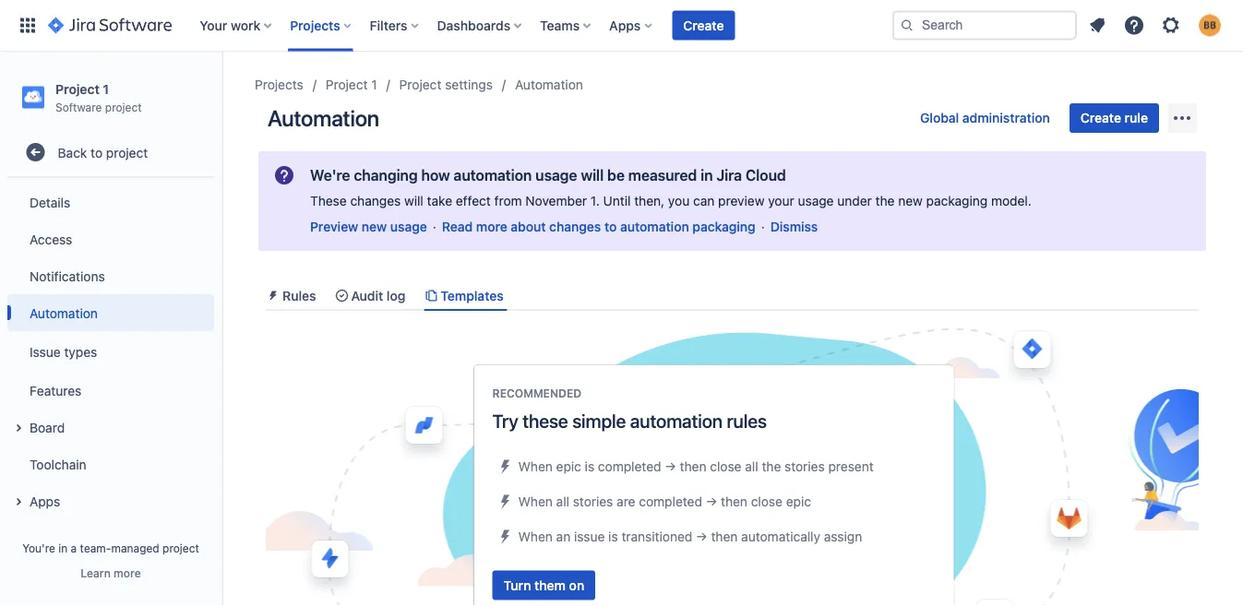 Task type: describe. For each thing, give the bounding box(es) containing it.
rules
[[283, 288, 316, 303]]

templates
[[441, 288, 504, 303]]

project inside project 1 software project
[[105, 100, 142, 113]]

learn more
[[81, 567, 141, 580]]

global administration link
[[910, 103, 1062, 133]]

dashboards
[[437, 18, 511, 33]]

toolchain
[[30, 457, 87, 472]]

rules image
[[266, 289, 281, 303]]

cloud
[[746, 167, 787, 184]]

how
[[422, 167, 450, 184]]

effect
[[456, 193, 491, 209]]

0 horizontal spatial epic
[[557, 459, 582, 474]]

1 for project 1
[[372, 77, 377, 92]]

0 vertical spatial completed
[[598, 459, 662, 474]]

→ for transitioned
[[696, 529, 708, 545]]

model.
[[992, 193, 1032, 209]]

0 horizontal spatial close
[[710, 459, 742, 474]]

november
[[526, 193, 587, 209]]

1 vertical spatial the
[[762, 459, 782, 474]]

project inside project 1 software project
[[55, 81, 100, 97]]

create for create rule
[[1081, 110, 1122, 126]]

turn
[[504, 578, 532, 594]]

projects for projects popup button
[[290, 18, 340, 33]]

create rule button
[[1070, 103, 1160, 133]]

1 vertical spatial new
[[362, 219, 387, 235]]

details link
[[7, 184, 214, 221]]

1 horizontal spatial automation
[[268, 105, 380, 131]]

2 horizontal spatial usage
[[798, 193, 834, 209]]

preview
[[719, 193, 765, 209]]

in inside we're changing how automation usage will be measured in jira cloud these changes will take effect from november 1. until then, you can preview your usage under the new packaging model.
[[701, 167, 713, 184]]

your
[[769, 193, 795, 209]]

types
[[64, 344, 97, 360]]

1 horizontal spatial to
[[605, 219, 617, 235]]

1 vertical spatial is
[[609, 529, 618, 545]]

try these simple automation rules
[[493, 411, 767, 432]]

2 vertical spatial project
[[163, 542, 199, 555]]

present
[[829, 459, 874, 474]]

help image
[[1124, 14, 1146, 36]]

settings
[[445, 77, 493, 92]]

administration
[[963, 110, 1051, 126]]

project 1
[[326, 77, 377, 92]]

audit log image
[[335, 289, 350, 303]]

1 vertical spatial in
[[58, 542, 68, 555]]

1.
[[591, 193, 600, 209]]

changes inside we're changing how automation usage will be measured in jira cloud these changes will take effect from november 1. until then, you can preview your usage under the new packaging model.
[[350, 193, 401, 209]]

0 vertical spatial to
[[91, 145, 103, 160]]

when all stories are completed → then close epic
[[519, 494, 812, 510]]

expand image
[[7, 418, 30, 440]]

dashboards button
[[432, 11, 529, 40]]

under
[[838, 193, 873, 209]]

0 vertical spatial is
[[585, 459, 595, 474]]

issue types link
[[7, 332, 214, 372]]

until
[[604, 193, 631, 209]]

log
[[387, 288, 406, 303]]

primary element
[[11, 0, 893, 51]]

project for project 1
[[326, 77, 368, 92]]

toolchain link
[[7, 446, 214, 483]]

we're
[[310, 167, 351, 184]]

preview
[[310, 219, 359, 235]]

notifications
[[30, 269, 105, 284]]

automation for notifications
[[30, 305, 98, 321]]

filters
[[370, 18, 408, 33]]

try
[[493, 411, 519, 432]]

access link
[[7, 221, 214, 258]]

you
[[669, 193, 690, 209]]

more inside learn more button
[[114, 567, 141, 580]]

projects link
[[255, 74, 304, 96]]

1 · from the left
[[433, 219, 437, 235]]

project inside back to project link
[[106, 145, 148, 160]]

notifications link
[[7, 258, 214, 295]]

issue
[[30, 344, 61, 360]]

when epic is completed → then close all the stories present
[[519, 459, 874, 474]]

work
[[231, 18, 261, 33]]

0 horizontal spatial will
[[405, 193, 424, 209]]

about
[[511, 219, 546, 235]]

then for transitioned
[[712, 529, 738, 545]]

filters button
[[364, 11, 426, 40]]

access
[[30, 232, 72, 247]]

apps inside apps button
[[30, 494, 60, 509]]

group containing details
[[7, 178, 214, 526]]

1 vertical spatial all
[[557, 494, 570, 510]]

turn them on button
[[493, 571, 596, 601]]

projects button
[[285, 11, 359, 40]]

0 horizontal spatial usage
[[390, 219, 427, 235]]

dismiss button
[[771, 218, 819, 236]]

learn more button
[[81, 566, 141, 581]]

preview new usage button
[[310, 218, 427, 236]]

features
[[30, 383, 81, 398]]

1 horizontal spatial usage
[[536, 167, 578, 184]]

rules
[[727, 411, 767, 432]]

assign
[[825, 529, 863, 545]]

take
[[427, 193, 453, 209]]

when an issue is transitioned → then automatically assign
[[519, 529, 863, 545]]

Search field
[[893, 11, 1078, 40]]



Task type: vqa. For each thing, say whether or not it's contained in the screenshot.
'User'
no



Task type: locate. For each thing, give the bounding box(es) containing it.
1 vertical spatial automation link
[[7, 295, 214, 332]]

1 vertical spatial automation
[[621, 219, 690, 235]]

automation link for notifications
[[7, 295, 214, 332]]

usage
[[536, 167, 578, 184], [798, 193, 834, 209], [390, 219, 427, 235]]

these
[[523, 411, 569, 432]]

project down projects popup button
[[326, 77, 368, 92]]

turn them on
[[504, 578, 585, 594]]

rule
[[1125, 110, 1149, 126]]

audit log
[[351, 288, 406, 303]]

0 horizontal spatial to
[[91, 145, 103, 160]]

1 vertical spatial usage
[[798, 193, 834, 209]]

sidebar navigation image
[[201, 74, 242, 111]]

completed up transitioned
[[639, 494, 703, 510]]

then,
[[635, 193, 665, 209]]

project settings
[[400, 77, 493, 92]]

jira software image
[[48, 14, 172, 36], [48, 14, 172, 36]]

automation link
[[515, 74, 584, 96], [7, 295, 214, 332]]

automation link down teams
[[515, 74, 584, 96]]

1 inside project 1 link
[[372, 77, 377, 92]]

stories left present
[[785, 459, 825, 474]]

team-
[[80, 542, 111, 555]]

project
[[105, 100, 142, 113], [106, 145, 148, 160], [163, 542, 199, 555]]

to right "back"
[[91, 145, 103, 160]]

simple
[[573, 411, 626, 432]]

an
[[557, 529, 571, 545]]

0 vertical spatial apps
[[610, 18, 641, 33]]

these
[[310, 193, 347, 209]]

templates image
[[424, 289, 439, 303]]

1 up back to project
[[103, 81, 109, 97]]

1 horizontal spatial is
[[609, 529, 618, 545]]

automation for project settings
[[515, 77, 584, 92]]

→ right transitioned
[[696, 529, 708, 545]]

jira
[[717, 167, 743, 184]]

1 vertical spatial close
[[751, 494, 783, 510]]

packaging inside we're changing how automation usage will be measured in jira cloud these changes will take effect from november 1. until then, you can preview your usage under the new packaging model.
[[927, 193, 988, 209]]

new inside we're changing how automation usage will be measured in jira cloud these changes will take effect from november 1. until then, you can preview your usage under the new packaging model.
[[899, 193, 923, 209]]

learn
[[81, 567, 111, 580]]

managed
[[111, 542, 159, 555]]

2 vertical spatial →
[[696, 529, 708, 545]]

from
[[495, 193, 522, 209]]

usage up 'november' on the top left of page
[[536, 167, 578, 184]]

global
[[921, 110, 960, 126]]

preview new usage · read more about changes to automation packaging · dismiss
[[310, 219, 819, 235]]

to
[[91, 145, 103, 160], [605, 219, 617, 235]]

0 vertical spatial stories
[[785, 459, 825, 474]]

them
[[535, 578, 566, 594]]

when
[[519, 459, 553, 474], [519, 494, 553, 510], [519, 529, 553, 545]]

be
[[608, 167, 625, 184]]

2 vertical spatial then
[[712, 529, 738, 545]]

issue
[[574, 529, 605, 545]]

1 vertical spatial changes
[[550, 219, 601, 235]]

audit
[[351, 288, 384, 303]]

apps down the toolchain
[[30, 494, 60, 509]]

1 vertical spatial will
[[405, 193, 424, 209]]

create inside "button"
[[1081, 110, 1122, 126]]

group
[[7, 178, 214, 526]]

create for create
[[684, 18, 724, 33]]

apps
[[610, 18, 641, 33], [30, 494, 60, 509]]

automation for simple
[[631, 411, 723, 432]]

then down when epic is completed → then close all the stories present
[[721, 494, 748, 510]]

create right apps dropdown button
[[684, 18, 724, 33]]

1 vertical spatial then
[[721, 494, 748, 510]]

0 horizontal spatial 1
[[103, 81, 109, 97]]

1 vertical spatial to
[[605, 219, 617, 235]]

search image
[[900, 18, 915, 33]]

project right managed
[[163, 542, 199, 555]]

epic down these
[[557, 459, 582, 474]]

0 vertical spatial then
[[680, 459, 707, 474]]

teams button
[[535, 11, 599, 40]]

1 horizontal spatial all
[[746, 459, 759, 474]]

changes down 'november' on the top left of page
[[550, 219, 601, 235]]

changes up "preview new usage" button
[[350, 193, 401, 209]]

→
[[665, 459, 677, 474], [706, 494, 718, 510], [696, 529, 708, 545]]

recommended
[[493, 388, 582, 401]]

your profile and settings image
[[1200, 14, 1222, 36]]

0 horizontal spatial ·
[[433, 219, 437, 235]]

0 vertical spatial in
[[701, 167, 713, 184]]

1 horizontal spatial automation link
[[515, 74, 584, 96]]

0 vertical spatial create
[[684, 18, 724, 33]]

all down rules
[[746, 459, 759, 474]]

2 horizontal spatial project
[[400, 77, 442, 92]]

automation up from on the top left of page
[[454, 167, 532, 184]]

packaging
[[927, 193, 988, 209], [693, 219, 756, 235]]

banner containing your work
[[0, 0, 1244, 52]]

1 vertical spatial automation
[[268, 105, 380, 131]]

1 down "filters"
[[372, 77, 377, 92]]

close up automatically
[[751, 494, 783, 510]]

dismiss
[[771, 219, 819, 235]]

project up details link
[[106, 145, 148, 160]]

0 horizontal spatial automation link
[[7, 295, 214, 332]]

apps right teams popup button
[[610, 18, 641, 33]]

1
[[372, 77, 377, 92], [103, 81, 109, 97]]

1 horizontal spatial 1
[[372, 77, 377, 92]]

automation for how
[[454, 167, 532, 184]]

more down managed
[[114, 567, 141, 580]]

back to project
[[58, 145, 148, 160]]

0 vertical spatial close
[[710, 459, 742, 474]]

0 horizontal spatial the
[[762, 459, 782, 474]]

then up when all stories are completed → then close epic
[[680, 459, 707, 474]]

automation
[[454, 167, 532, 184], [621, 219, 690, 235], [631, 411, 723, 432]]

0 horizontal spatial apps
[[30, 494, 60, 509]]

your work
[[200, 18, 261, 33]]

software
[[55, 100, 102, 113]]

automation inside we're changing how automation usage will be measured in jira cloud these changes will take effect from november 1. until then, you can preview your usage under the new packaging model.
[[454, 167, 532, 184]]

teams
[[540, 18, 580, 33]]

when for when epic is completed → then close all the stories present
[[519, 459, 553, 474]]

you're in a team-managed project
[[22, 542, 199, 555]]

1 vertical spatial stories
[[573, 494, 614, 510]]

1 for project 1 software project
[[103, 81, 109, 97]]

0 vertical spatial packaging
[[927, 193, 988, 209]]

settings image
[[1161, 14, 1183, 36]]

all up the an
[[557, 494, 570, 510]]

0 vertical spatial automation
[[454, 167, 532, 184]]

2 · from the left
[[762, 219, 765, 235]]

0 vertical spatial →
[[665, 459, 677, 474]]

on
[[570, 578, 585, 594]]

back to project link
[[7, 134, 214, 171]]

1 horizontal spatial new
[[899, 193, 923, 209]]

1 horizontal spatial close
[[751, 494, 783, 510]]

automation inside group
[[30, 305, 98, 321]]

1 horizontal spatial project
[[326, 77, 368, 92]]

0 horizontal spatial new
[[362, 219, 387, 235]]

new right under
[[899, 193, 923, 209]]

notifications image
[[1087, 14, 1109, 36]]

stories left 'are'
[[573, 494, 614, 510]]

1 horizontal spatial the
[[876, 193, 895, 209]]

1 horizontal spatial more
[[476, 219, 508, 235]]

1 horizontal spatial in
[[701, 167, 713, 184]]

1 horizontal spatial epic
[[787, 494, 812, 510]]

1 horizontal spatial apps
[[610, 18, 641, 33]]

will left take
[[405, 193, 424, 209]]

in
[[701, 167, 713, 184], [58, 542, 68, 555]]

0 horizontal spatial all
[[557, 494, 570, 510]]

tab list
[[259, 281, 1207, 311]]

project right software on the top of page
[[105, 100, 142, 113]]

the down rules
[[762, 459, 782, 474]]

1 when from the top
[[519, 459, 553, 474]]

is down simple at the bottom of the page
[[585, 459, 595, 474]]

1 horizontal spatial changes
[[550, 219, 601, 235]]

1 vertical spatial projects
[[255, 77, 304, 92]]

0 vertical spatial when
[[519, 459, 553, 474]]

0 horizontal spatial create
[[684, 18, 724, 33]]

0 vertical spatial usage
[[536, 167, 578, 184]]

0 vertical spatial projects
[[290, 18, 340, 33]]

is right issue
[[609, 529, 618, 545]]

then left automatically
[[712, 529, 738, 545]]

project left 'settings'
[[400, 77, 442, 92]]

0 vertical spatial more
[[476, 219, 508, 235]]

can
[[694, 193, 715, 209]]

we're changing how automation usage will be measured in jira cloud these changes will take effect from november 1. until then, you can preview your usage under the new packaging model.
[[310, 167, 1032, 209]]

0 horizontal spatial more
[[114, 567, 141, 580]]

0 vertical spatial automation
[[515, 77, 584, 92]]

2 vertical spatial automation
[[631, 411, 723, 432]]

the right under
[[876, 193, 895, 209]]

create button
[[673, 11, 736, 40]]

actions image
[[1172, 107, 1194, 129]]

0 vertical spatial changes
[[350, 193, 401, 209]]

packaging left model.
[[927, 193, 988, 209]]

0 vertical spatial epic
[[557, 459, 582, 474]]

2 when from the top
[[519, 494, 553, 510]]

0 vertical spatial project
[[105, 100, 142, 113]]

when for when an issue is transitioned → then automatically assign
[[519, 529, 553, 545]]

0 horizontal spatial project
[[55, 81, 100, 97]]

0 horizontal spatial in
[[58, 542, 68, 555]]

· left dismiss
[[762, 219, 765, 235]]

1 horizontal spatial ·
[[762, 219, 765, 235]]

0 vertical spatial automation link
[[515, 74, 584, 96]]

0 horizontal spatial packaging
[[693, 219, 756, 235]]

completed up 'are'
[[598, 459, 662, 474]]

1 vertical spatial →
[[706, 494, 718, 510]]

apps inside apps dropdown button
[[610, 18, 641, 33]]

project for project settings
[[400, 77, 442, 92]]

features link
[[7, 372, 214, 409]]

automation up when epic is completed → then close all the stories present
[[631, 411, 723, 432]]

measured
[[629, 167, 698, 184]]

close down rules
[[710, 459, 742, 474]]

you're
[[22, 542, 55, 555]]

2 vertical spatial usage
[[390, 219, 427, 235]]

1 vertical spatial create
[[1081, 110, 1122, 126]]

new right preview
[[362, 219, 387, 235]]

1 vertical spatial when
[[519, 494, 553, 510]]

stories
[[785, 459, 825, 474], [573, 494, 614, 510]]

→ up when all stories are completed → then close epic
[[665, 459, 677, 474]]

global administration
[[921, 110, 1051, 126]]

your
[[200, 18, 227, 33]]

0 vertical spatial new
[[899, 193, 923, 209]]

1 vertical spatial apps
[[30, 494, 60, 509]]

then for completed
[[721, 494, 748, 510]]

0 horizontal spatial stories
[[573, 494, 614, 510]]

will left be
[[581, 167, 604, 184]]

more
[[476, 219, 508, 235], [114, 567, 141, 580]]

projects right sidebar navigation image
[[255, 77, 304, 92]]

1 horizontal spatial create
[[1081, 110, 1122, 126]]

1 horizontal spatial packaging
[[927, 193, 988, 209]]

when for when all stories are completed → then close epic
[[519, 494, 553, 510]]

epic
[[557, 459, 582, 474], [787, 494, 812, 510]]

apps button
[[604, 11, 660, 40]]

is
[[585, 459, 595, 474], [609, 529, 618, 545]]

automation down then,
[[621, 219, 690, 235]]

automation link for project settings
[[515, 74, 584, 96]]

projects inside popup button
[[290, 18, 340, 33]]

details
[[30, 195, 70, 210]]

projects for projects link
[[255, 77, 304, 92]]

read
[[442, 219, 473, 235]]

a
[[71, 542, 77, 555]]

·
[[433, 219, 437, 235], [762, 219, 765, 235]]

0 horizontal spatial changes
[[350, 193, 401, 209]]

3 when from the top
[[519, 529, 553, 545]]

apps button
[[7, 483, 214, 520]]

2 horizontal spatial automation
[[515, 77, 584, 92]]

1 vertical spatial project
[[106, 145, 148, 160]]

0 vertical spatial the
[[876, 193, 895, 209]]

the
[[876, 193, 895, 209], [762, 459, 782, 474]]

project settings link
[[400, 74, 493, 96]]

projects right 'work'
[[290, 18, 340, 33]]

create left the "rule"
[[1081, 110, 1122, 126]]

in left jira in the right of the page
[[701, 167, 713, 184]]

automation link up types
[[7, 295, 214, 332]]

in left a at the left bottom of the page
[[58, 542, 68, 555]]

all
[[746, 459, 759, 474], [557, 494, 570, 510]]

usage down take
[[390, 219, 427, 235]]

close
[[710, 459, 742, 474], [751, 494, 783, 510]]

1 horizontal spatial will
[[581, 167, 604, 184]]

project 1 link
[[326, 74, 377, 96]]

project up software on the top of page
[[55, 81, 100, 97]]

1 vertical spatial epic
[[787, 494, 812, 510]]

are
[[617, 494, 636, 510]]

→ for completed
[[706, 494, 718, 510]]

usage up dismiss
[[798, 193, 834, 209]]

more down from on the top left of page
[[476, 219, 508, 235]]

· left the read
[[433, 219, 437, 235]]

automation down notifications
[[30, 305, 98, 321]]

back
[[58, 145, 87, 160]]

1 vertical spatial more
[[114, 567, 141, 580]]

appswitcher icon image
[[17, 14, 39, 36]]

0 vertical spatial will
[[581, 167, 604, 184]]

automation down project 1 link
[[268, 105, 380, 131]]

changing
[[354, 167, 418, 184]]

automation
[[515, 77, 584, 92], [268, 105, 380, 131], [30, 305, 98, 321]]

your work button
[[194, 11, 279, 40]]

create rule
[[1081, 110, 1149, 126]]

epic up automatically
[[787, 494, 812, 510]]

2 vertical spatial automation
[[30, 305, 98, 321]]

transitioned
[[622, 529, 693, 545]]

new
[[899, 193, 923, 209], [362, 219, 387, 235]]

1 vertical spatial completed
[[639, 494, 703, 510]]

the inside we're changing how automation usage will be measured in jira cloud these changes will take effect from november 1. until then, you can preview your usage under the new packaging model.
[[876, 193, 895, 209]]

→ down when epic is completed → then close all the stories present
[[706, 494, 718, 510]]

1 horizontal spatial stories
[[785, 459, 825, 474]]

2 vertical spatial when
[[519, 529, 553, 545]]

will
[[581, 167, 604, 184], [405, 193, 424, 209]]

create inside button
[[684, 18, 724, 33]]

packaging down preview
[[693, 219, 756, 235]]

tab list containing rules
[[259, 281, 1207, 311]]

completed
[[598, 459, 662, 474], [639, 494, 703, 510]]

expand image
[[7, 491, 30, 514]]

read more about changes to automation packaging button
[[442, 218, 756, 236]]

board button
[[7, 409, 214, 446]]

automation down teams
[[515, 77, 584, 92]]

banner
[[0, 0, 1244, 52]]

1 inside project 1 software project
[[103, 81, 109, 97]]

0 horizontal spatial automation
[[30, 305, 98, 321]]

0 vertical spatial all
[[746, 459, 759, 474]]

projects
[[290, 18, 340, 33], [255, 77, 304, 92]]

to down until on the top of the page
[[605, 219, 617, 235]]



